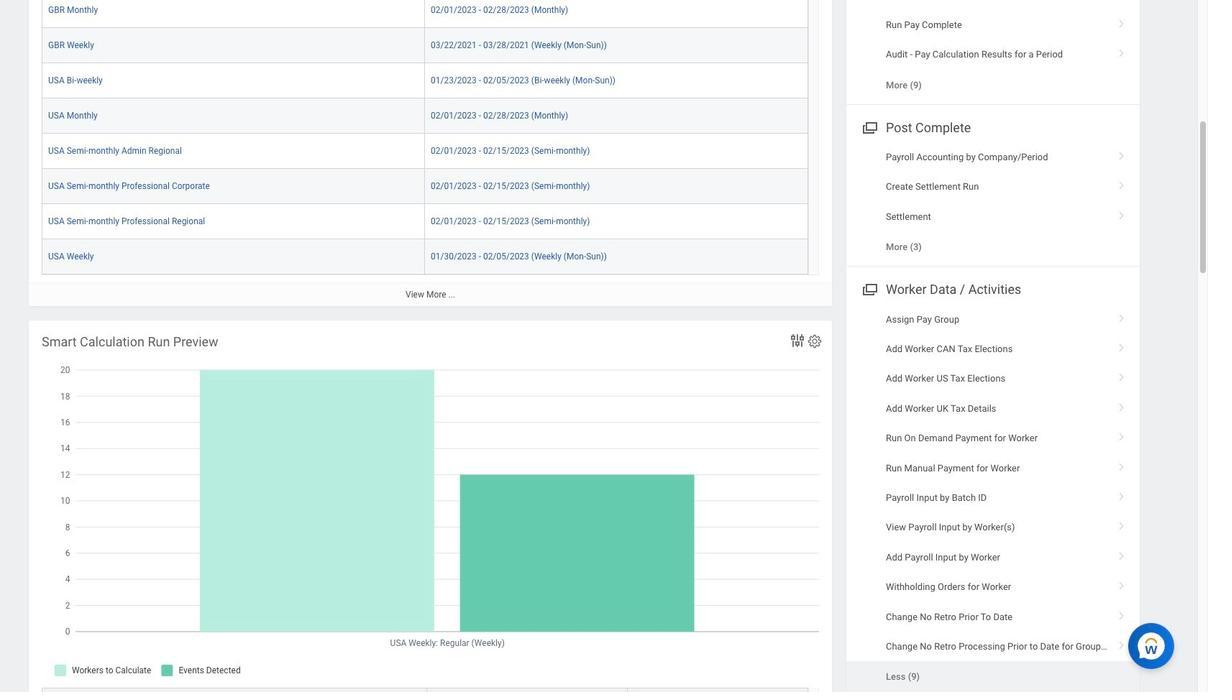 Task type: describe. For each thing, give the bounding box(es) containing it.
2 chevron right image from the top
[[1113, 339, 1132, 353]]

3 row from the top
[[42, 63, 809, 98]]

4 chevron right image from the top
[[1113, 206, 1132, 221]]

3 chevron right image from the top
[[1113, 398, 1132, 413]]

1 row from the top
[[42, 0, 809, 28]]

4 row from the top
[[42, 98, 809, 134]]

5 row from the top
[[42, 134, 809, 169]]

7 row from the top
[[42, 204, 809, 239]]

9 chevron right image from the top
[[1113, 607, 1132, 621]]

6 row from the top
[[42, 169, 809, 204]]

2 list from the top
[[847, 142, 1140, 262]]

menu group image for 1st list from the bottom of the page
[[860, 280, 879, 299]]

4 chevron right image from the top
[[1113, 428, 1132, 443]]

5 chevron right image from the top
[[1113, 309, 1132, 323]]

configure and view chart data image
[[789, 332, 807, 349]]



Task type: vqa. For each thing, say whether or not it's contained in the screenshot.
fifth row from the top of the page
yes



Task type: locate. For each thing, give the bounding box(es) containing it.
1 vertical spatial list
[[847, 142, 1140, 262]]

regular payroll processing element
[[29, 0, 833, 306]]

7 chevron right image from the top
[[1113, 547, 1132, 562]]

1 list from the top
[[847, 0, 1140, 100]]

row inside smart calculation run preview element
[[42, 688, 809, 693]]

menu group image for 2nd list from the bottom of the page
[[860, 117, 879, 137]]

0 vertical spatial list
[[847, 0, 1140, 100]]

6 chevron right image from the top
[[1113, 369, 1132, 383]]

3 chevron right image from the top
[[1113, 177, 1132, 191]]

9 row from the top
[[42, 688, 809, 693]]

3 list from the top
[[847, 305, 1140, 693]]

1 menu group image from the top
[[860, 117, 879, 137]]

1 chevron right image from the top
[[1113, 14, 1132, 29]]

menu group image
[[860, 117, 879, 137], [860, 280, 879, 299]]

5 chevron right image from the top
[[1113, 458, 1132, 472]]

smart calculation run preview element
[[29, 321, 833, 693]]

chevron right image
[[1113, 14, 1132, 29], [1113, 339, 1132, 353], [1113, 398, 1132, 413], [1113, 428, 1132, 443], [1113, 458, 1132, 472], [1113, 488, 1132, 502], [1113, 547, 1132, 562]]

list item
[[847, 662, 1140, 693]]

6 chevron right image from the top
[[1113, 488, 1132, 502]]

chevron right image
[[1113, 44, 1132, 58], [1113, 147, 1132, 161], [1113, 177, 1132, 191], [1113, 206, 1132, 221], [1113, 309, 1132, 323], [1113, 369, 1132, 383], [1113, 518, 1132, 532], [1113, 577, 1132, 592], [1113, 607, 1132, 621], [1113, 637, 1132, 651]]

7 chevron right image from the top
[[1113, 518, 1132, 532]]

row
[[42, 0, 809, 28], [42, 28, 809, 63], [42, 63, 809, 98], [42, 98, 809, 134], [42, 134, 809, 169], [42, 169, 809, 204], [42, 204, 809, 239], [42, 239, 809, 275], [42, 688, 809, 693]]

10 chevron right image from the top
[[1113, 637, 1132, 651]]

1 vertical spatial menu group image
[[860, 280, 879, 299]]

2 vertical spatial list
[[847, 305, 1140, 693]]

configure smart calculation run preview image
[[807, 334, 823, 349]]

2 row from the top
[[42, 28, 809, 63]]

8 chevron right image from the top
[[1113, 577, 1132, 592]]

8 row from the top
[[42, 239, 809, 275]]

0 vertical spatial menu group image
[[860, 117, 879, 137]]

2 chevron right image from the top
[[1113, 147, 1132, 161]]

list
[[847, 0, 1140, 100], [847, 142, 1140, 262], [847, 305, 1140, 693]]

2 menu group image from the top
[[860, 280, 879, 299]]

1 chevron right image from the top
[[1113, 44, 1132, 58]]



